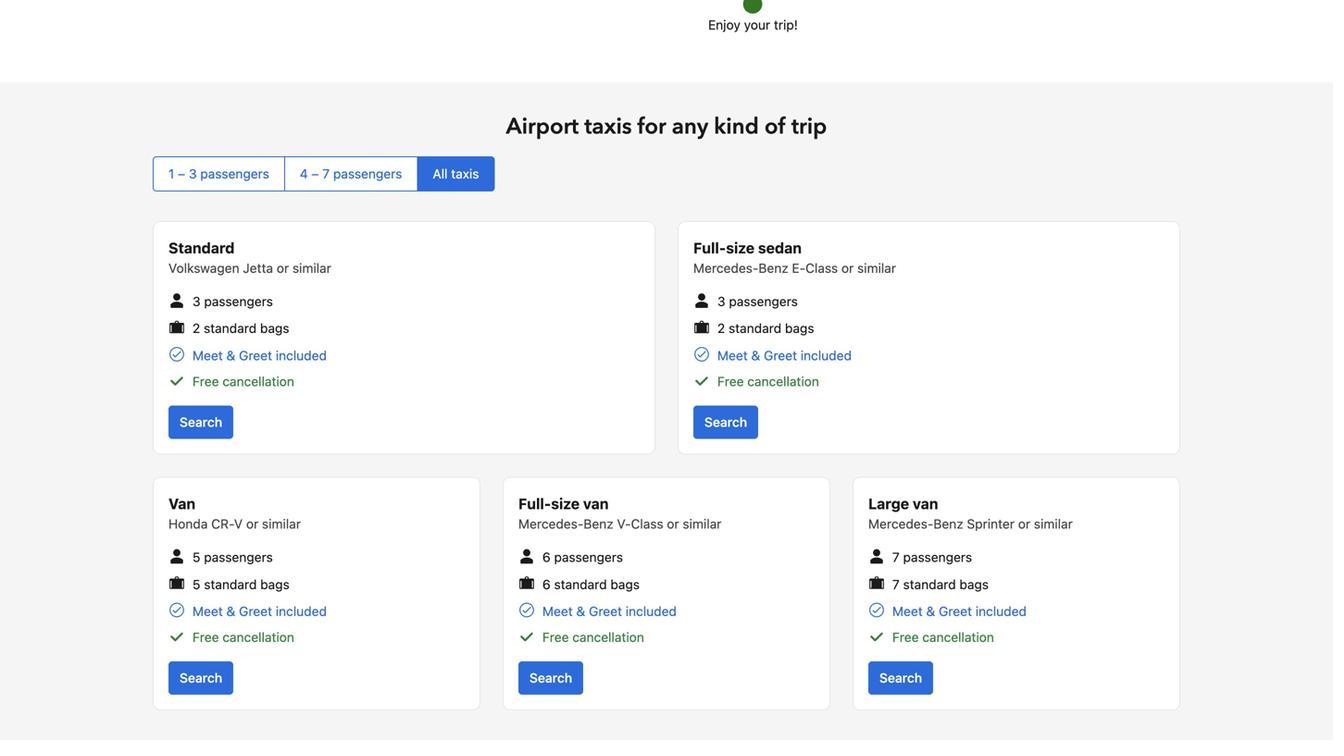 Task type: describe. For each thing, give the bounding box(es) containing it.
free cancellation for mercedes-
[[892, 630, 994, 645]]

similar inside standard volkswagen jetta or similar
[[292, 260, 331, 276]]

standard volkswagen jetta or similar
[[168, 239, 331, 276]]

1 – 3 passengers
[[168, 166, 269, 181]]

booking airport taxi image
[[735, 0, 1123, 23]]

– for 7
[[312, 166, 319, 181]]

benz for sedan
[[759, 260, 788, 276]]

meet & greet included for jetta
[[193, 348, 327, 363]]

e-
[[792, 260, 806, 276]]

passengers for full-size sedan
[[729, 294, 798, 309]]

meet for jetta
[[193, 348, 223, 363]]

4 – 7 passengers
[[300, 166, 402, 181]]

sedan
[[758, 239, 802, 257]]

& for cr-
[[226, 604, 235, 619]]

greet for cr-
[[239, 604, 272, 619]]

large van mercedes-benz sprinter or similar
[[868, 495, 1073, 532]]

search button for cr-
[[168, 662, 233, 695]]

large
[[868, 495, 909, 513]]

search for cr-
[[180, 671, 222, 686]]

any
[[672, 111, 708, 142]]

5 passengers
[[193, 550, 273, 565]]

2 for size
[[717, 321, 725, 336]]

free for cr-
[[193, 630, 219, 645]]

1
[[168, 166, 174, 181]]

& for van
[[576, 604, 585, 619]]

volkswagen
[[168, 260, 239, 276]]

3 inside the sort results by element
[[189, 166, 197, 181]]

6 passengers
[[542, 550, 623, 565]]

v
[[234, 517, 243, 532]]

trip
[[791, 111, 827, 142]]

free cancellation for sedan
[[717, 374, 819, 389]]

& for mercedes-
[[926, 604, 935, 619]]

similar inside van honda cr-v or similar
[[262, 517, 301, 532]]

cancellation for cr-
[[222, 630, 294, 645]]

passengers for standard
[[204, 294, 273, 309]]

meet for sedan
[[717, 348, 748, 363]]

or inside van honda cr-v or similar
[[246, 517, 258, 532]]

similar inside large van mercedes-benz sprinter or similar
[[1034, 517, 1073, 532]]

trip!
[[774, 17, 798, 32]]

& for sedan
[[751, 348, 760, 363]]

7 for 7 standard bags
[[892, 577, 900, 592]]

passengers for large van
[[903, 550, 972, 565]]

class for sedan
[[806, 260, 838, 276]]

van inside large van mercedes-benz sprinter or similar
[[913, 495, 938, 513]]

– for 3
[[178, 166, 185, 181]]

search button for van
[[518, 662, 583, 695]]

bags for sedan
[[785, 321, 814, 336]]

or inside full-size van mercedes-benz v-class or similar
[[667, 517, 679, 532]]

included for cr-
[[276, 604, 327, 619]]

sprinter
[[967, 517, 1015, 532]]

mercedes- for sedan
[[693, 260, 759, 276]]

bags for mercedes-
[[960, 577, 989, 592]]

meet for van
[[542, 604, 573, 619]]

meet & greet included for cr-
[[193, 604, 327, 619]]

passengers for full-size van
[[554, 550, 623, 565]]

cancellation for van
[[572, 630, 644, 645]]

van inside full-size van mercedes-benz v-class or similar
[[583, 495, 609, 513]]

jetta
[[243, 260, 273, 276]]

enjoy your trip!
[[708, 17, 798, 32]]

2 standard bags for jetta
[[193, 321, 289, 336]]

standard for van
[[554, 577, 607, 592]]

full- for full-size sedan
[[693, 239, 726, 257]]

7 for 7 passengers
[[892, 550, 900, 565]]

2 standard bags for sedan
[[717, 321, 814, 336]]

enjoy
[[708, 17, 740, 32]]

6 for 6 standard bags
[[542, 577, 551, 592]]

or inside large van mercedes-benz sprinter or similar
[[1018, 517, 1030, 532]]

3 for full-
[[717, 294, 725, 309]]

free for van
[[542, 630, 569, 645]]

passengers for van
[[204, 550, 273, 565]]

standard for cr-
[[204, 577, 257, 592]]

greet for sedan
[[764, 348, 797, 363]]

all taxis
[[433, 166, 479, 181]]

benz for van
[[584, 517, 613, 532]]

meet for cr-
[[193, 604, 223, 619]]



Task type: vqa. For each thing, say whether or not it's contained in the screenshot.
similar inside the 'Full-size sedan Mercedes-Benz E-Class or similar'
yes



Task type: locate. For each thing, give the bounding box(es) containing it.
6 down 6 passengers
[[542, 577, 551, 592]]

benz inside full-size van mercedes-benz v-class or similar
[[584, 517, 613, 532]]

or right v
[[246, 517, 258, 532]]

bags down e-
[[785, 321, 814, 336]]

bags down 6 passengers
[[610, 577, 640, 592]]

van
[[583, 495, 609, 513], [913, 495, 938, 513]]

similar inside full-size sedan mercedes-benz e-class or similar
[[857, 260, 896, 276]]

meet & greet included down 5 standard bags
[[193, 604, 327, 619]]

cr-
[[211, 517, 234, 532]]

free for jetta
[[193, 374, 219, 389]]

passengers
[[200, 166, 269, 181], [333, 166, 402, 181], [204, 294, 273, 309], [729, 294, 798, 309], [204, 550, 273, 565], [554, 550, 623, 565], [903, 550, 972, 565]]

1 horizontal spatial class
[[806, 260, 838, 276]]

meet for mercedes-
[[892, 604, 923, 619]]

2 6 from the top
[[542, 577, 551, 592]]

benz down sedan
[[759, 260, 788, 276]]

meet & greet included down 6 standard bags
[[542, 604, 677, 619]]

cancellation for jetta
[[222, 374, 294, 389]]

taxis
[[584, 111, 632, 142], [451, 166, 479, 181]]

1 – from the left
[[178, 166, 185, 181]]

all
[[433, 166, 448, 181]]

1 van from the left
[[583, 495, 609, 513]]

benz left v-
[[584, 517, 613, 532]]

free
[[193, 374, 219, 389], [717, 374, 744, 389], [193, 630, 219, 645], [542, 630, 569, 645], [892, 630, 919, 645]]

1 horizontal spatial 2 standard bags
[[717, 321, 814, 336]]

1 horizontal spatial benz
[[759, 260, 788, 276]]

search button for mercedes-
[[868, 662, 933, 695]]

passengers right 1
[[200, 166, 269, 181]]

or
[[277, 260, 289, 276], [841, 260, 854, 276], [246, 517, 258, 532], [667, 517, 679, 532], [1018, 517, 1030, 532]]

search for van
[[530, 671, 572, 686]]

3 down full-size sedan mercedes-benz e-class or similar
[[717, 294, 725, 309]]

0 horizontal spatial 2
[[193, 321, 200, 336]]

passengers down e-
[[729, 294, 798, 309]]

benz up the '7 passengers'
[[933, 517, 963, 532]]

similar right v-
[[683, 517, 722, 532]]

or inside full-size sedan mercedes-benz e-class or similar
[[841, 260, 854, 276]]

1 vertical spatial taxis
[[451, 166, 479, 181]]

0 vertical spatial taxis
[[584, 111, 632, 142]]

kind
[[714, 111, 759, 142]]

van right the large
[[913, 495, 938, 513]]

bags for cr-
[[260, 577, 290, 592]]

meet & greet included
[[193, 348, 327, 363], [717, 348, 852, 363], [193, 604, 327, 619], [542, 604, 677, 619], [892, 604, 1027, 619]]

benz
[[759, 260, 788, 276], [584, 517, 613, 532], [933, 517, 963, 532]]

included for van
[[626, 604, 677, 619]]

0 horizontal spatial benz
[[584, 517, 613, 532]]

1 horizontal spatial size
[[726, 239, 755, 257]]

full-size van mercedes-benz v-class or similar
[[518, 495, 722, 532]]

standard down 5 passengers
[[204, 577, 257, 592]]

benz inside large van mercedes-benz sprinter or similar
[[933, 517, 963, 532]]

2 standard bags down e-
[[717, 321, 814, 336]]

0 horizontal spatial mercedes-
[[518, 517, 584, 532]]

greet down 6 standard bags
[[589, 604, 622, 619]]

2 – from the left
[[312, 166, 319, 181]]

6
[[542, 550, 551, 565], [542, 577, 551, 592]]

or inside standard volkswagen jetta or similar
[[277, 260, 289, 276]]

van
[[168, 495, 195, 513]]

mercedes- inside full-size van mercedes-benz v-class or similar
[[518, 517, 584, 532]]

6 standard bags
[[542, 577, 640, 592]]

0 vertical spatial 5
[[193, 550, 200, 565]]

mercedes- inside full-size sedan mercedes-benz e-class or similar
[[693, 260, 759, 276]]

1 3 passengers from the left
[[193, 294, 273, 309]]

benz inside full-size sedan mercedes-benz e-class or similar
[[759, 260, 788, 276]]

3 down volkswagen
[[193, 294, 201, 309]]

2 standard bags
[[193, 321, 289, 336], [717, 321, 814, 336]]

0 horizontal spatial size
[[551, 495, 580, 513]]

van up 6 passengers
[[583, 495, 609, 513]]

search button for jetta
[[168, 406, 233, 439]]

standard down the '7 passengers'
[[903, 577, 956, 592]]

1 horizontal spatial taxis
[[584, 111, 632, 142]]

full- for full-size van
[[518, 495, 551, 513]]

3 for standard
[[193, 294, 201, 309]]

taxis left for
[[584, 111, 632, 142]]

1 2 standard bags from the left
[[193, 321, 289, 336]]

standard down 6 passengers
[[554, 577, 607, 592]]

1 vertical spatial size
[[551, 495, 580, 513]]

0 horizontal spatial 3 passengers
[[193, 294, 273, 309]]

2 2 from the left
[[717, 321, 725, 336]]

search for sedan
[[704, 415, 747, 430]]

full-size sedan mercedes-benz e-class or similar
[[693, 239, 896, 276]]

taxis right all
[[451, 166, 479, 181]]

passengers up 6 standard bags
[[554, 550, 623, 565]]

included for mercedes-
[[976, 604, 1027, 619]]

0 horizontal spatial taxis
[[451, 166, 479, 181]]

5 for 5 passengers
[[193, 550, 200, 565]]

passengers right 4
[[333, 166, 402, 181]]

standard for jetta
[[204, 321, 257, 336]]

0 vertical spatial 7
[[322, 166, 330, 181]]

size inside full-size sedan mercedes-benz e-class or similar
[[726, 239, 755, 257]]

passengers up 7 standard bags
[[903, 550, 972, 565]]

mercedes- inside large van mercedes-benz sprinter or similar
[[868, 517, 933, 532]]

standard down volkswagen
[[204, 321, 257, 336]]

full- inside full-size sedan mercedes-benz e-class or similar
[[693, 239, 726, 257]]

0 horizontal spatial –
[[178, 166, 185, 181]]

mercedes-
[[693, 260, 759, 276], [518, 517, 584, 532], [868, 517, 933, 532]]

similar inside full-size van mercedes-benz v-class or similar
[[683, 517, 722, 532]]

1 2 from the left
[[193, 321, 200, 336]]

included for sedan
[[801, 348, 852, 363]]

greet down e-
[[764, 348, 797, 363]]

greet for mercedes-
[[939, 604, 972, 619]]

included
[[276, 348, 327, 363], [801, 348, 852, 363], [276, 604, 327, 619], [626, 604, 677, 619], [976, 604, 1027, 619]]

1 horizontal spatial 2
[[717, 321, 725, 336]]

greet down jetta
[[239, 348, 272, 363]]

bags for jetta
[[260, 321, 289, 336]]

size inside full-size van mercedes-benz v-class or similar
[[551, 495, 580, 513]]

meet
[[193, 348, 223, 363], [717, 348, 748, 363], [193, 604, 223, 619], [542, 604, 573, 619], [892, 604, 923, 619]]

3 passengers for volkswagen
[[193, 294, 273, 309]]

& for jetta
[[226, 348, 235, 363]]

meet & greet included for sedan
[[717, 348, 852, 363]]

cancellation for sedan
[[747, 374, 819, 389]]

class
[[806, 260, 838, 276], [631, 517, 663, 532]]

or right jetta
[[277, 260, 289, 276]]

5 down 5 passengers
[[193, 577, 200, 592]]

search button
[[168, 406, 233, 439], [693, 406, 758, 439], [168, 662, 233, 695], [518, 662, 583, 695], [868, 662, 933, 695]]

7 right 4
[[322, 166, 330, 181]]

taxis for all
[[451, 166, 479, 181]]

passengers up 5 standard bags
[[204, 550, 273, 565]]

6 up 6 standard bags
[[542, 550, 551, 565]]

airport
[[506, 111, 579, 142]]

1 vertical spatial 7
[[892, 550, 900, 565]]

search for jetta
[[180, 415, 222, 430]]

honda
[[168, 517, 208, 532]]

class inside full-size sedan mercedes-benz e-class or similar
[[806, 260, 838, 276]]

meet & greet included for mercedes-
[[892, 604, 1027, 619]]

included for jetta
[[276, 348, 327, 363]]

5 for 5 standard bags
[[193, 577, 200, 592]]

7 inside the sort results by element
[[322, 166, 330, 181]]

bags
[[260, 321, 289, 336], [785, 321, 814, 336], [260, 577, 290, 592], [610, 577, 640, 592], [960, 577, 989, 592]]

greet for van
[[589, 604, 622, 619]]

meet & greet included for van
[[542, 604, 677, 619]]

7 standard bags
[[892, 577, 989, 592]]

bags down 5 passengers
[[260, 577, 290, 592]]

size up 6 passengers
[[551, 495, 580, 513]]

mercedes- up 6 passengers
[[518, 517, 584, 532]]

free for sedan
[[717, 374, 744, 389]]

mercedes- for van
[[518, 517, 584, 532]]

similar right v
[[262, 517, 301, 532]]

7 passengers
[[892, 550, 972, 565]]

1 horizontal spatial full-
[[693, 239, 726, 257]]

0 vertical spatial size
[[726, 239, 755, 257]]

2 standard bags down jetta
[[193, 321, 289, 336]]

5 standard bags
[[193, 577, 290, 592]]

1 horizontal spatial van
[[913, 495, 938, 513]]

0 horizontal spatial van
[[583, 495, 609, 513]]

3 passengers down e-
[[717, 294, 798, 309]]

1 horizontal spatial mercedes-
[[693, 260, 759, 276]]

greet
[[239, 348, 272, 363], [764, 348, 797, 363], [239, 604, 272, 619], [589, 604, 622, 619], [939, 604, 972, 619]]

cancellation for mercedes-
[[922, 630, 994, 645]]

bags down the '7 passengers'
[[960, 577, 989, 592]]

search for mercedes-
[[879, 671, 922, 686]]

size
[[726, 239, 755, 257], [551, 495, 580, 513]]

– right 1
[[178, 166, 185, 181]]

class inside full-size van mercedes-benz v-class or similar
[[631, 517, 663, 532]]

airport taxis for any kind of trip
[[506, 111, 827, 142]]

standard
[[204, 321, 257, 336], [729, 321, 782, 336], [204, 577, 257, 592], [554, 577, 607, 592], [903, 577, 956, 592]]

similar right e-
[[857, 260, 896, 276]]

free for mercedes-
[[892, 630, 919, 645]]

3 passengers down jetta
[[193, 294, 273, 309]]

6 for 6 passengers
[[542, 550, 551, 565]]

&
[[226, 348, 235, 363], [751, 348, 760, 363], [226, 604, 235, 619], [576, 604, 585, 619], [926, 604, 935, 619]]

taxis for airport
[[584, 111, 632, 142]]

2 van from the left
[[913, 495, 938, 513]]

bags for van
[[610, 577, 640, 592]]

similar
[[292, 260, 331, 276], [857, 260, 896, 276], [262, 517, 301, 532], [683, 517, 722, 532], [1034, 517, 1073, 532]]

mercedes- down the large
[[868, 517, 933, 532]]

2 3 passengers from the left
[[717, 294, 798, 309]]

2 horizontal spatial benz
[[933, 517, 963, 532]]

size for van
[[551, 495, 580, 513]]

greet down 5 standard bags
[[239, 604, 272, 619]]

van honda cr-v or similar
[[168, 495, 301, 532]]

3 passengers for size
[[717, 294, 798, 309]]

or right v-
[[667, 517, 679, 532]]

for
[[637, 111, 666, 142]]

free cancellation for jetta
[[193, 374, 294, 389]]

– right 4
[[312, 166, 319, 181]]

2 2 standard bags from the left
[[717, 321, 814, 336]]

standard for mercedes-
[[903, 577, 956, 592]]

7 up 7 standard bags
[[892, 550, 900, 565]]

bags down jetta
[[260, 321, 289, 336]]

meet & greet included down 7 standard bags
[[892, 604, 1027, 619]]

size left sedan
[[726, 239, 755, 257]]

taxis inside the sort results by element
[[451, 166, 479, 181]]

search button for sedan
[[693, 406, 758, 439]]

1 5 from the top
[[193, 550, 200, 565]]

3 passengers
[[193, 294, 273, 309], [717, 294, 798, 309]]

full-
[[693, 239, 726, 257], [518, 495, 551, 513]]

search
[[180, 415, 222, 430], [704, 415, 747, 430], [180, 671, 222, 686], [530, 671, 572, 686], [879, 671, 922, 686]]

or right sprinter
[[1018, 517, 1030, 532]]

your
[[744, 17, 770, 32]]

sort results by element
[[153, 156, 1180, 192]]

greet for jetta
[[239, 348, 272, 363]]

greet down 7 standard bags
[[939, 604, 972, 619]]

standard
[[168, 239, 235, 257]]

3
[[189, 166, 197, 181], [193, 294, 201, 309], [717, 294, 725, 309]]

0 horizontal spatial class
[[631, 517, 663, 532]]

of
[[765, 111, 786, 142]]

full- inside full-size van mercedes-benz v-class or similar
[[518, 495, 551, 513]]

0 vertical spatial class
[[806, 260, 838, 276]]

0 horizontal spatial 2 standard bags
[[193, 321, 289, 336]]

free cancellation for van
[[542, 630, 644, 645]]

free cancellation
[[193, 374, 294, 389], [717, 374, 819, 389], [193, 630, 294, 645], [542, 630, 644, 645], [892, 630, 994, 645]]

standard for sedan
[[729, 321, 782, 336]]

2 vertical spatial 7
[[892, 577, 900, 592]]

or right e-
[[841, 260, 854, 276]]

–
[[178, 166, 185, 181], [312, 166, 319, 181]]

2 for volkswagen
[[193, 321, 200, 336]]

full- up 6 passengers
[[518, 495, 551, 513]]

5
[[193, 550, 200, 565], [193, 577, 200, 592]]

5 down honda
[[193, 550, 200, 565]]

0 vertical spatial full-
[[693, 239, 726, 257]]

0 horizontal spatial full-
[[518, 495, 551, 513]]

7 down the '7 passengers'
[[892, 577, 900, 592]]

cancellation
[[222, 374, 294, 389], [747, 374, 819, 389], [222, 630, 294, 645], [572, 630, 644, 645], [922, 630, 994, 645]]

1 6 from the top
[[542, 550, 551, 565]]

1 vertical spatial 5
[[193, 577, 200, 592]]

2 5 from the top
[[193, 577, 200, 592]]

meet & greet included down e-
[[717, 348, 852, 363]]

2
[[193, 321, 200, 336], [717, 321, 725, 336]]

free cancellation for cr-
[[193, 630, 294, 645]]

1 vertical spatial full-
[[518, 495, 551, 513]]

4
[[300, 166, 308, 181]]

passengers down jetta
[[204, 294, 273, 309]]

3 right 1
[[189, 166, 197, 181]]

v-
[[617, 517, 631, 532]]

class for van
[[631, 517, 663, 532]]

similar right jetta
[[292, 260, 331, 276]]

1 vertical spatial class
[[631, 517, 663, 532]]

similar right sprinter
[[1034, 517, 1073, 532]]

full- left sedan
[[693, 239, 726, 257]]

2 horizontal spatial mercedes-
[[868, 517, 933, 532]]

mercedes- down sedan
[[693, 260, 759, 276]]

1 vertical spatial 6
[[542, 577, 551, 592]]

standard down full-size sedan mercedes-benz e-class or similar
[[729, 321, 782, 336]]

size for sedan
[[726, 239, 755, 257]]

1 horizontal spatial 3 passengers
[[717, 294, 798, 309]]

meet & greet included down jetta
[[193, 348, 327, 363]]

7
[[322, 166, 330, 181], [892, 550, 900, 565], [892, 577, 900, 592]]

1 horizontal spatial –
[[312, 166, 319, 181]]

0 vertical spatial 6
[[542, 550, 551, 565]]



